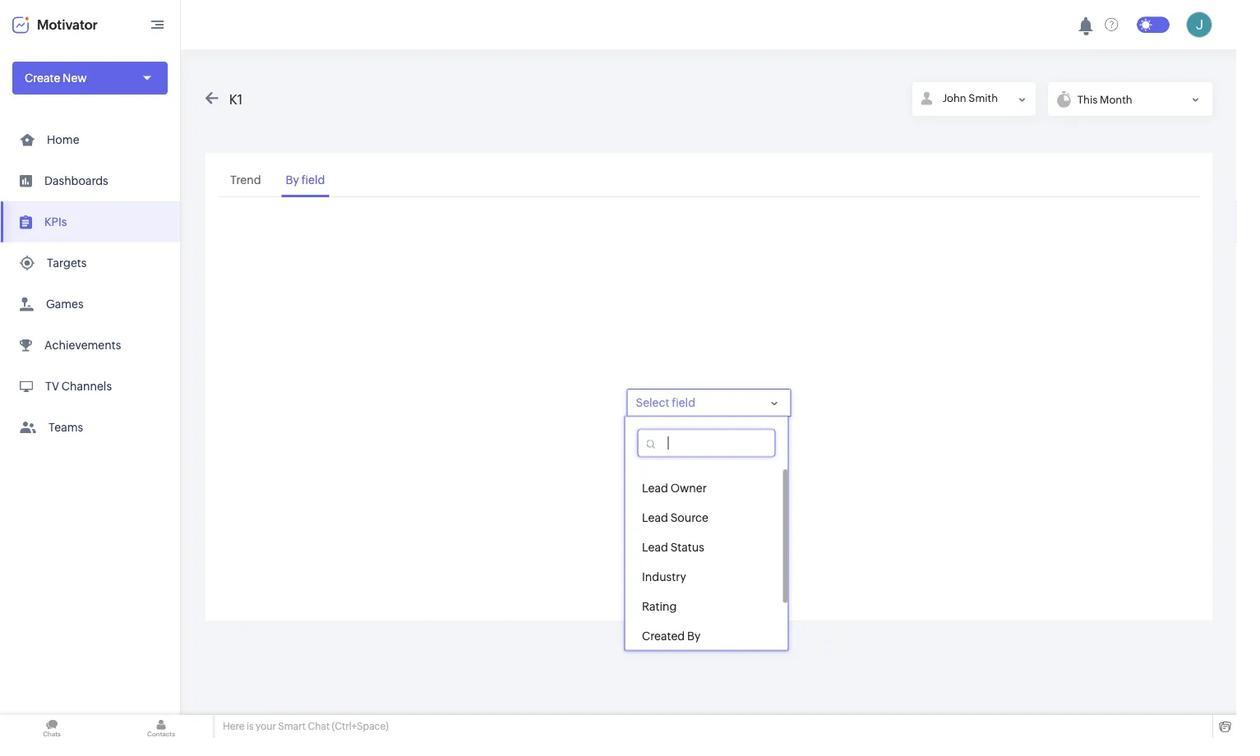 Task type: locate. For each thing, give the bounding box(es) containing it.
your
[[256, 721, 276, 732]]

trend
[[230, 174, 261, 187]]

tv
[[45, 380, 59, 393]]

0 vertical spatial by
[[286, 174, 299, 187]]

create
[[25, 72, 60, 85]]

contacts image
[[109, 715, 213, 739]]

smart
[[278, 721, 306, 732]]

created
[[642, 630, 685, 643]]

by inside tab
[[286, 174, 299, 187]]

smith
[[969, 92, 998, 105]]

list box containing lead owner
[[625, 470, 788, 651]]

lead owner
[[642, 482, 707, 495]]

0 horizontal spatial by
[[286, 174, 299, 187]]

motivator
[[37, 17, 98, 32]]

john smith
[[943, 92, 998, 105]]

lead left owner
[[642, 482, 668, 495]]

by left field
[[286, 174, 299, 187]]

None field
[[627, 389, 792, 417]]

list
[[0, 119, 180, 448]]

kpis
[[44, 215, 67, 229]]

2 lead from the top
[[642, 512, 668, 525]]

games
[[46, 298, 84, 311]]

lead
[[642, 482, 668, 495], [642, 512, 668, 525], [642, 541, 668, 554]]

here
[[223, 721, 245, 732]]

lead status
[[642, 541, 704, 554]]

list containing home
[[0, 119, 180, 448]]

list box
[[625, 470, 788, 651]]

lead left the 'source'
[[642, 512, 668, 525]]

0 vertical spatial lead
[[642, 482, 668, 495]]

1 lead from the top
[[642, 482, 668, 495]]

by right created
[[687, 630, 700, 643]]

None text field
[[639, 430, 774, 456]]

is
[[247, 721, 254, 732]]

lead for lead status
[[642, 541, 668, 554]]

industry
[[642, 571, 686, 584]]

home
[[47, 133, 79, 146]]

3 lead from the top
[[642, 541, 668, 554]]

rating
[[642, 600, 677, 614]]

2 vertical spatial lead
[[642, 541, 668, 554]]

dashboards
[[44, 174, 108, 188]]

channels
[[62, 380, 112, 393]]

john
[[943, 92, 967, 105]]

created by
[[642, 630, 700, 643]]

teams
[[49, 421, 83, 434]]

by inside option
[[687, 630, 700, 643]]

by
[[286, 174, 299, 187], [687, 630, 700, 643]]

by field tab
[[282, 165, 329, 197]]

lead for lead owner
[[642, 482, 668, 495]]

lead up "industry"
[[642, 541, 668, 554]]

1 vertical spatial by
[[687, 630, 700, 643]]

tv channels
[[45, 380, 112, 393]]

tab list
[[218, 165, 1201, 197]]

1 horizontal spatial by
[[687, 630, 700, 643]]

1 vertical spatial lead
[[642, 512, 668, 525]]



Task type: describe. For each thing, give the bounding box(es) containing it.
user image
[[1187, 12, 1213, 38]]

by field
[[286, 174, 325, 187]]

lead source option
[[625, 503, 783, 533]]

status
[[670, 541, 704, 554]]

tab list containing trend
[[218, 165, 1201, 197]]

lead status option
[[625, 533, 783, 563]]

owner
[[670, 482, 707, 495]]

industry option
[[625, 563, 783, 592]]

source
[[670, 512, 708, 525]]

chats image
[[0, 715, 104, 739]]

k1
[[229, 91, 243, 107]]

lead source
[[642, 512, 708, 525]]

(ctrl+space)
[[332, 721, 389, 732]]

targets
[[47, 257, 87, 270]]

chat
[[308, 721, 330, 732]]

new
[[63, 72, 87, 85]]

lead for lead source
[[642, 512, 668, 525]]

create new
[[25, 72, 87, 85]]

here is your smart chat (ctrl+space)
[[223, 721, 389, 732]]

lead owner option
[[625, 474, 783, 503]]

achievements
[[44, 339, 121, 352]]

created by option
[[625, 622, 783, 651]]

trend tab
[[226, 165, 265, 197]]

rating option
[[625, 592, 783, 622]]

field
[[302, 174, 325, 187]]



Task type: vqa. For each thing, say whether or not it's contained in the screenshot.
1st the "Lead"
yes



